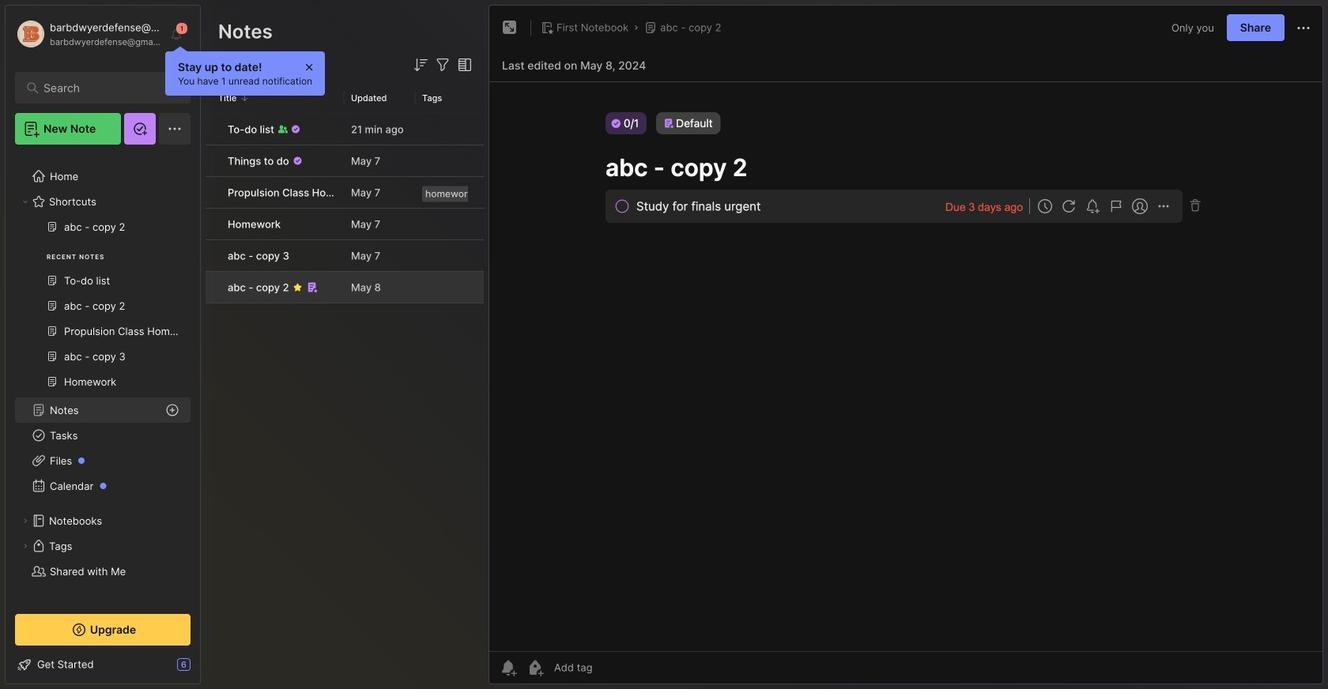 Task type: locate. For each thing, give the bounding box(es) containing it.
expand note image
[[501, 18, 520, 37]]

none search field inside the main element
[[43, 78, 170, 97]]

Sort options field
[[411, 55, 430, 74]]

cell
[[206, 114, 218, 145], [206, 145, 218, 176], [206, 177, 218, 208], [206, 209, 218, 240], [206, 240, 218, 271], [206, 272, 218, 303]]

tooltip
[[165, 46, 325, 96]]

main element
[[0, 0, 206, 690]]

5 cell from the top
[[206, 240, 218, 271]]

More actions field
[[1294, 18, 1313, 38]]

6 cell from the top
[[206, 272, 218, 303]]

row group
[[206, 114, 487, 304]]

expand tags image
[[21, 542, 30, 551]]

group
[[15, 214, 191, 404]]

Search text field
[[43, 81, 170, 96]]

Account field
[[15, 18, 161, 50]]

tree
[[6, 154, 200, 619]]

None search field
[[43, 78, 170, 97]]

tree inside the main element
[[6, 154, 200, 619]]

2 cell from the top
[[206, 145, 218, 176]]

Add filters field
[[433, 55, 452, 74]]

4 cell from the top
[[206, 209, 218, 240]]

add tag image
[[526, 659, 545, 678]]



Task type: vqa. For each thing, say whether or not it's contained in the screenshot.
Bulleted list image
no



Task type: describe. For each thing, give the bounding box(es) containing it.
Note Editor text field
[[489, 81, 1323, 652]]

group inside tree
[[15, 214, 191, 404]]

1 cell from the top
[[206, 114, 218, 145]]

Add tag field
[[553, 661, 671, 675]]

View options field
[[452, 55, 474, 74]]

more actions image
[[1294, 19, 1313, 38]]

add filters image
[[433, 55, 452, 74]]

add a reminder image
[[499, 659, 518, 678]]

click to collapse image
[[200, 660, 212, 679]]

note window element
[[489, 5, 1324, 689]]

3 cell from the top
[[206, 177, 218, 208]]

expand notebooks image
[[21, 516, 30, 526]]

Help and Learning task checklist field
[[6, 652, 200, 678]]



